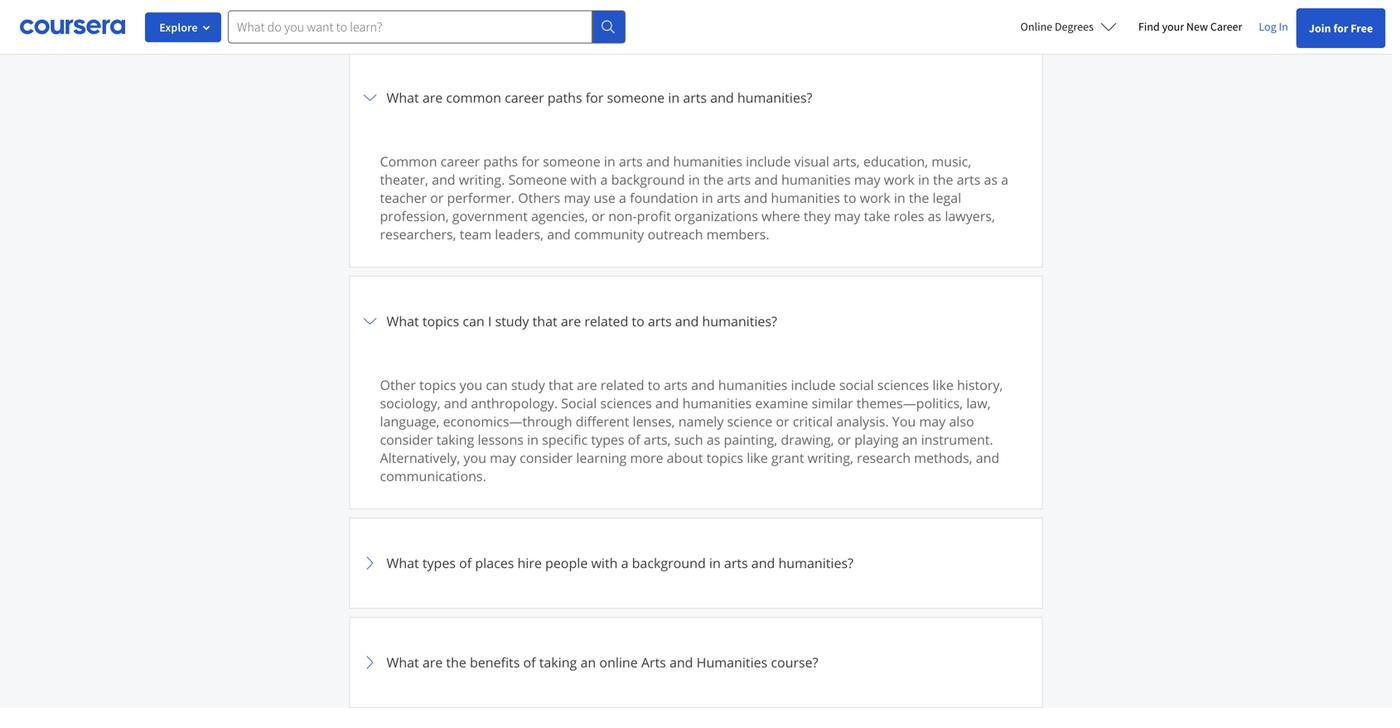 Task type: describe. For each thing, give the bounding box(es) containing it.
what types of places hire people with a background in arts and humanities? button
[[360, 529, 1032, 598]]

new
[[1187, 19, 1209, 34]]

other topics you can study that are related to arts and humanities include social sciences like history, sociology, and anthropology. social sciences and humanities examine similar themes—politics, law, language, economics—through different lenses, namely science or critical analysis. you may also consider taking lessons in specific types of arts, such as painting, drawing, or playing an instrument. alternatively, you may consider learning more about topics like grant writing, research methods, and communications.
[[380, 376, 1003, 485]]

as inside other topics you can study that are related to arts and humanities include social sciences like history, sociology, and anthropology. social sciences and humanities examine similar themes—politics, law, language, economics—through different lenses, namely science or critical analysis. you may also consider taking lessons in specific types of arts, such as painting, drawing, or playing an instrument. alternatively, you may consider learning more about topics like grant writing, research methods, and communications.
[[707, 431, 721, 449]]

1 list item from the top
[[349, 0, 1043, 53]]

an inside dropdown button
[[581, 654, 596, 672]]

What do you want to learn? text field
[[228, 10, 593, 44]]

people
[[545, 555, 588, 572]]

humanities up namely on the bottom
[[683, 395, 752, 412]]

may up agencies,
[[564, 189, 590, 207]]

chevron right image for what topics can i study that are related to arts and humanities?
[[360, 312, 380, 332]]

social
[[840, 376, 874, 394]]

alternatively,
[[380, 449, 460, 467]]

and inside list item
[[752, 555, 775, 572]]

a inside dropdown button
[[621, 555, 629, 572]]

can inside dropdown button
[[463, 313, 485, 330]]

and inside list item
[[670, 654, 693, 672]]

online
[[600, 654, 638, 672]]

where
[[762, 207, 801, 225]]

of inside other topics you can study that are related to arts and humanities include social sciences like history, sociology, and anthropology. social sciences and humanities examine similar themes—politics, law, language, economics—through different lenses, namely science or critical analysis. you may also consider taking lessons in specific types of arts, such as painting, drawing, or playing an instrument. alternatively, you may consider learning more about topics like grant writing, research methods, and communications.
[[628, 431, 641, 449]]

in inside list item
[[709, 555, 721, 572]]

to for humanities?
[[632, 313, 645, 330]]

what topics can i study that are related to arts and humanities?
[[387, 313, 777, 330]]

similar
[[812, 395, 853, 412]]

common career paths for someone in arts and humanities include visual arts, education, music, theater, and writing. someone with a background in the arts and humanities may work in the arts as a teacher or performer. others may use a foundation in arts and humanities to work in the legal profession, government agencies, or non-profit organizations where they may take roles as lawyers, researchers, team leaders, and community outreach members.
[[380, 153, 1009, 243]]

online
[[1021, 19, 1053, 34]]

drawing,
[[781, 431, 834, 449]]

list item containing what topics can i study that are related to arts and humanities?
[[349, 276, 1043, 519]]

benefits
[[470, 654, 520, 672]]

for inside common career paths for someone in arts and humanities include visual arts, education, music, theater, and writing. someone with a background in the arts and humanities may work in the arts as a teacher or performer. others may use a foundation in arts and humanities to work in the legal profession, government agencies, or non-profit organizations where they may take roles as lawyers, researchers, team leaders, and community outreach members.
[[522, 153, 540, 170]]

can inside other topics you can study that are related to arts and humanities include social sciences like history, sociology, and anthropology. social sciences and humanities examine similar themes—politics, law, language, economics—through different lenses, namely science or critical analysis. you may also consider taking lessons in specific types of arts, such as painting, drawing, or playing an instrument. alternatively, you may consider learning more about topics like grant writing, research methods, and communications.
[[486, 376, 508, 394]]

taking inside other topics you can study that are related to arts and humanities include social sciences like history, sociology, and anthropology. social sciences and humanities examine similar themes—politics, law, language, economics—through different lenses, namely science or critical analysis. you may also consider taking lessons in specific types of arts, such as painting, drawing, or playing an instrument. alternatively, you may consider learning more about topics like grant writing, research methods, and communications.
[[437, 431, 474, 449]]

teacher
[[380, 189, 427, 207]]

1 vertical spatial you
[[464, 449, 487, 467]]

common
[[446, 89, 501, 107]]

use
[[594, 189, 616, 207]]

music,
[[932, 153, 972, 170]]

theater,
[[380, 171, 428, 189]]

find your new career
[[1139, 19, 1243, 34]]

community
[[574, 225, 644, 243]]

2 horizontal spatial as
[[984, 171, 998, 189]]

related for humanities
[[601, 376, 645, 394]]

related for humanities?
[[585, 313, 629, 330]]

grant
[[772, 449, 804, 467]]

include inside other topics you can study that are related to arts and humanities include social sciences like history, sociology, and anthropology. social sciences and humanities examine similar themes—politics, law, language, economics—through different lenses, namely science or critical analysis. you may also consider taking lessons in specific types of arts, such as painting, drawing, or playing an instrument. alternatively, you may consider learning more about topics like grant writing, research methods, and communications.
[[791, 376, 836, 394]]

you
[[893, 413, 916, 431]]

science
[[727, 413, 773, 431]]

for inside dropdown button
[[586, 89, 604, 107]]

career
[[1211, 19, 1243, 34]]

they
[[804, 207, 831, 225]]

methods,
[[914, 449, 973, 467]]

common
[[380, 153, 437, 170]]

lawyers,
[[945, 207, 995, 225]]

someone inside dropdown button
[[607, 89, 665, 107]]

critical
[[793, 413, 833, 431]]

arts, inside other topics you can study that are related to arts and humanities include social sciences like history, sociology, and anthropology. social sciences and humanities examine similar themes—politics, law, language, economics—through different lenses, namely science or critical analysis. you may also consider taking lessons in specific types of arts, such as painting, drawing, or playing an instrument. alternatively, you may consider learning more about topics like grant writing, research methods, and communications.
[[644, 431, 671, 449]]

1 horizontal spatial consider
[[520, 449, 573, 467]]

arts, inside common career paths for someone in arts and humanities include visual arts, education, music, theater, and writing. someone with a background in the arts and humanities may work in the arts as a teacher or performer. others may use a foundation in arts and humanities to work in the legal profession, government agencies, or non-profit organizations where they may take roles as lawyers, researchers, team leaders, and community outreach members.
[[833, 153, 860, 170]]

lenses,
[[633, 413, 675, 431]]

what for what are the benefits of taking an online arts and humanities course?
[[387, 654, 419, 672]]

paths inside common career paths for someone in arts and humanities include visual arts, education, music, theater, and writing. someone with a background in the arts and humanities may work in the arts as a teacher or performer. others may use a foundation in arts and humanities to work in the legal profession, government agencies, or non-profit organizations where they may take roles as lawyers, researchers, team leaders, and community outreach members.
[[484, 153, 518, 170]]

what for what are common career paths for someone in arts and humanities?
[[387, 89, 419, 107]]

themes—politics,
[[857, 395, 963, 412]]

career inside common career paths for someone in arts and humanities include visual arts, education, music, theater, and writing. someone with a background in the arts and humanities may work in the arts as a teacher or performer. others may use a foundation in arts and humanities to work in the legal profession, government agencies, or non-profit organizations where they may take roles as lawyers, researchers, team leaders, and community outreach members.
[[441, 153, 480, 170]]

degrees
[[1055, 19, 1094, 34]]

types inside dropdown button
[[423, 555, 456, 572]]

analysis.
[[837, 413, 889, 431]]

of inside list item
[[459, 555, 472, 572]]

team
[[460, 225, 492, 243]]

someone
[[509, 171, 567, 189]]

performer.
[[447, 189, 515, 207]]

what are the benefits of taking an online arts and humanities course? button
[[360, 628, 1032, 698]]

sociology,
[[380, 395, 441, 412]]

humanities up 'organizations'
[[673, 153, 743, 170]]

what types of places hire people with a background in arts and humanities? list item
[[349, 518, 1043, 609]]

someone inside common career paths for someone in arts and humanities include visual arts, education, music, theater, and writing. someone with a background in the arts and humanities may work in the arts as a teacher or performer. others may use a foundation in arts and humanities to work in the legal profession, government agencies, or non-profit organizations where they may take roles as lawyers, researchers, team leaders, and community outreach members.
[[543, 153, 601, 170]]

also
[[949, 413, 975, 431]]

course?
[[771, 654, 819, 672]]

lessons
[[478, 431, 524, 449]]

with inside dropdown button
[[591, 555, 618, 572]]

i
[[488, 313, 492, 330]]

join for free link
[[1297, 8, 1386, 48]]

to for humanities
[[648, 376, 661, 394]]

government
[[452, 207, 528, 225]]

what topics can i study that are related to arts and humanities? button
[[360, 287, 1032, 356]]

other
[[380, 376, 416, 394]]

1 vertical spatial as
[[928, 207, 942, 225]]

join for free
[[1309, 21, 1374, 36]]

find
[[1139, 19, 1160, 34]]

are inside list item
[[423, 654, 443, 672]]

study for i
[[495, 313, 529, 330]]

free
[[1351, 21, 1374, 36]]

others
[[518, 189, 561, 207]]

foundation
[[630, 189, 699, 207]]

or down use
[[592, 207, 605, 225]]

leaders,
[[495, 225, 544, 243]]

profit
[[637, 207, 671, 225]]

visual
[[795, 153, 830, 170]]

what are the benefits of taking an online arts and humanities course? list item
[[349, 618, 1043, 709]]

about
[[667, 449, 703, 467]]

explore button
[[145, 12, 221, 42]]

places
[[475, 555, 514, 572]]

such
[[675, 431, 703, 449]]

communications.
[[380, 468, 486, 485]]

language,
[[380, 413, 440, 431]]

coursera image
[[20, 13, 125, 40]]

social
[[561, 395, 597, 412]]

members.
[[707, 225, 770, 243]]



Task type: locate. For each thing, give the bounding box(es) containing it.
1 horizontal spatial to
[[648, 376, 661, 394]]

take
[[864, 207, 891, 225]]

log
[[1259, 19, 1277, 34]]

of left places
[[459, 555, 472, 572]]

the up legal
[[933, 171, 954, 189]]

can
[[463, 313, 485, 330], [486, 376, 508, 394]]

in
[[668, 89, 680, 107], [604, 153, 616, 170], [689, 171, 700, 189], [918, 171, 930, 189], [702, 189, 713, 207], [894, 189, 906, 207], [527, 431, 539, 449], [709, 555, 721, 572]]

1 vertical spatial career
[[441, 153, 480, 170]]

topics inside dropdown button
[[423, 313, 459, 330]]

taking inside dropdown button
[[539, 654, 577, 672]]

0 vertical spatial taking
[[437, 431, 474, 449]]

topics up sociology,
[[420, 376, 456, 394]]

sciences up different
[[601, 395, 652, 412]]

history,
[[957, 376, 1003, 394]]

1 horizontal spatial taking
[[539, 654, 577, 672]]

3 chevron right image from the top
[[360, 554, 380, 574]]

chevron right image for what types of places hire people with a background in arts and humanities?
[[360, 554, 380, 574]]

1 vertical spatial chevron right image
[[360, 312, 380, 332]]

0 horizontal spatial can
[[463, 313, 485, 330]]

2 list item from the top
[[349, 52, 1043, 277]]

0 horizontal spatial taking
[[437, 431, 474, 449]]

like down painting,
[[747, 449, 768, 467]]

arts
[[641, 654, 666, 672]]

0 horizontal spatial as
[[707, 431, 721, 449]]

1 vertical spatial like
[[747, 449, 768, 467]]

humanities? inside list item
[[779, 555, 854, 572]]

what inside what are the benefits of taking an online arts and humanities course? dropdown button
[[387, 654, 419, 672]]

playing
[[855, 431, 899, 449]]

are right i
[[561, 313, 581, 330]]

with right the people on the bottom
[[591, 555, 618, 572]]

an inside other topics you can study that are related to arts and humanities include social sciences like history, sociology, and anthropology. social sciences and humanities examine similar themes—politics, law, language, economics—through different lenses, namely science or critical analysis. you may also consider taking lessons in specific types of arts, such as painting, drawing, or playing an instrument. alternatively, you may consider learning more about topics like grant writing, research methods, and communications.
[[902, 431, 918, 449]]

0 vertical spatial to
[[844, 189, 857, 207]]

topics
[[423, 313, 459, 330], [420, 376, 456, 394], [707, 449, 744, 467]]

related
[[585, 313, 629, 330], [601, 376, 645, 394]]

to inside dropdown button
[[632, 313, 645, 330]]

consider down specific
[[520, 449, 573, 467]]

types inside other topics you can study that are related to arts and humanities include social sciences like history, sociology, and anthropology. social sciences and humanities examine similar themes—politics, law, language, economics—through different lenses, namely science or critical analysis. you may also consider taking lessons in specific types of arts, such as painting, drawing, or playing an instrument. alternatively, you may consider learning more about topics like grant writing, research methods, and communications.
[[591, 431, 625, 449]]

background inside common career paths for someone in arts and humanities include visual arts, education, music, theater, and writing. someone with a background in the arts and humanities may work in the arts as a teacher or performer. others may use a foundation in arts and humanities to work in the legal profession, government agencies, or non-profit organizations where they may take roles as lawyers, researchers, team leaders, and community outreach members.
[[611, 171, 685, 189]]

0 vertical spatial include
[[746, 153, 791, 170]]

chevron right image inside what types of places hire people with a background in arts and humanities? dropdown button
[[360, 554, 380, 574]]

1 horizontal spatial like
[[933, 376, 954, 394]]

that for can
[[549, 376, 574, 394]]

2 horizontal spatial to
[[844, 189, 857, 207]]

1 vertical spatial that
[[549, 376, 574, 394]]

are up social
[[577, 376, 597, 394]]

of right benefits
[[523, 654, 536, 672]]

0 vertical spatial as
[[984, 171, 998, 189]]

paths
[[548, 89, 582, 107], [484, 153, 518, 170]]

2 horizontal spatial of
[[628, 431, 641, 449]]

1 vertical spatial related
[[601, 376, 645, 394]]

taking left the online
[[539, 654, 577, 672]]

1 vertical spatial arts,
[[644, 431, 671, 449]]

include up similar
[[791, 376, 836, 394]]

types left places
[[423, 555, 456, 572]]

3 list item from the top
[[349, 276, 1043, 519]]

career up writing.
[[441, 153, 480, 170]]

0 horizontal spatial types
[[423, 555, 456, 572]]

outreach
[[648, 225, 703, 243]]

what for what topics can i study that are related to arts and humanities?
[[387, 313, 419, 330]]

humanities up examine
[[718, 376, 788, 394]]

like left history,
[[933, 376, 954, 394]]

anthropology.
[[471, 395, 558, 412]]

humanities down visual on the right top of page
[[782, 171, 851, 189]]

your
[[1163, 19, 1185, 34]]

what inside what topics can i study that are related to arts and humanities? dropdown button
[[387, 313, 419, 330]]

may down education,
[[854, 171, 881, 189]]

0 horizontal spatial consider
[[380, 431, 433, 449]]

online degrees button
[[1008, 8, 1131, 45]]

agencies,
[[531, 207, 588, 225]]

what
[[387, 89, 419, 107], [387, 313, 419, 330], [387, 555, 419, 572], [387, 654, 419, 672]]

1 vertical spatial topics
[[420, 376, 456, 394]]

1 vertical spatial work
[[860, 189, 891, 207]]

0 vertical spatial career
[[505, 89, 544, 107]]

0 vertical spatial like
[[933, 376, 954, 394]]

may right you
[[920, 413, 946, 431]]

arts inside list item
[[724, 555, 748, 572]]

the left benefits
[[446, 654, 467, 672]]

paths inside what are common career paths for someone in arts and humanities? dropdown button
[[548, 89, 582, 107]]

chevron right image inside what topics can i study that are related to arts and humanities? dropdown button
[[360, 312, 380, 332]]

2 vertical spatial topics
[[707, 449, 744, 467]]

humanities
[[697, 654, 768, 672]]

that inside other topics you can study that are related to arts and humanities include social sciences like history, sociology, and anthropology. social sciences and humanities examine similar themes—politics, law, language, economics—through different lenses, namely science or critical analysis. you may also consider taking lessons in specific types of arts, such as painting, drawing, or playing an instrument. alternatively, you may consider learning more about topics like grant writing, research methods, and communications.
[[549, 376, 574, 394]]

may left take
[[834, 207, 861, 225]]

study
[[495, 313, 529, 330], [511, 376, 545, 394]]

to inside other topics you can study that are related to arts and humanities include social sciences like history, sociology, and anthropology. social sciences and humanities examine similar themes—politics, law, language, economics—through different lenses, namely science or critical analysis. you may also consider taking lessons in specific types of arts, such as painting, drawing, or playing an instrument. alternatively, you may consider learning more about topics like grant writing, research methods, and communications.
[[648, 376, 661, 394]]

0 horizontal spatial paths
[[484, 153, 518, 170]]

1 chevron right image from the top
[[360, 88, 380, 108]]

1 vertical spatial taking
[[539, 654, 577, 672]]

work down education,
[[884, 171, 915, 189]]

what are the benefits of taking an online arts and humanities course?
[[387, 654, 819, 672]]

research
[[857, 449, 911, 467]]

arts, down lenses, on the left bottom
[[644, 431, 671, 449]]

1 vertical spatial an
[[581, 654, 596, 672]]

to
[[844, 189, 857, 207], [632, 313, 645, 330], [648, 376, 661, 394]]

0 horizontal spatial career
[[441, 153, 480, 170]]

chevron right image
[[360, 88, 380, 108], [360, 312, 380, 332], [360, 554, 380, 574]]

are
[[423, 89, 443, 107], [561, 313, 581, 330], [577, 376, 597, 394], [423, 654, 443, 672]]

0 vertical spatial that
[[533, 313, 558, 330]]

what types of places hire people with a background in arts and humanities?
[[387, 555, 854, 572]]

1 vertical spatial someone
[[543, 153, 601, 170]]

1 horizontal spatial sciences
[[878, 376, 929, 394]]

chevron right image
[[360, 653, 380, 673]]

what are common career paths for someone in arts and humanities?
[[387, 89, 813, 107]]

1 vertical spatial study
[[511, 376, 545, 394]]

researchers,
[[380, 225, 456, 243]]

you down lessons
[[464, 449, 487, 467]]

1 vertical spatial consider
[[520, 449, 573, 467]]

0 vertical spatial chevron right image
[[360, 88, 380, 108]]

topics down painting,
[[707, 449, 744, 467]]

1 vertical spatial sciences
[[601, 395, 652, 412]]

a
[[601, 171, 608, 189], [1001, 171, 1009, 189], [619, 189, 627, 207], [621, 555, 629, 572]]

1 vertical spatial of
[[459, 555, 472, 572]]

different
[[576, 413, 629, 431]]

1 horizontal spatial career
[[505, 89, 544, 107]]

with up use
[[571, 171, 597, 189]]

0 horizontal spatial someone
[[543, 153, 601, 170]]

types
[[591, 431, 625, 449], [423, 555, 456, 572]]

hire
[[518, 555, 542, 572]]

are inside other topics you can study that are related to arts and humanities include social sciences like history, sociology, and anthropology. social sciences and humanities examine similar themes—politics, law, language, economics—through different lenses, namely science or critical analysis. you may also consider taking lessons in specific types of arts, such as painting, drawing, or playing an instrument. alternatively, you may consider learning more about topics like grant writing, research methods, and communications.
[[577, 376, 597, 394]]

0 horizontal spatial an
[[581, 654, 596, 672]]

consider down "language,"
[[380, 431, 433, 449]]

1 vertical spatial with
[[591, 555, 618, 572]]

1 vertical spatial paths
[[484, 153, 518, 170]]

an
[[902, 431, 918, 449], [581, 654, 596, 672]]

0 vertical spatial sciences
[[878, 376, 929, 394]]

the up 'organizations'
[[704, 171, 724, 189]]

you up anthropology.
[[460, 376, 483, 394]]

1 horizontal spatial an
[[902, 431, 918, 449]]

1 vertical spatial to
[[632, 313, 645, 330]]

0 vertical spatial with
[[571, 171, 597, 189]]

2 what from the top
[[387, 313, 419, 330]]

career
[[505, 89, 544, 107], [441, 153, 480, 170]]

2 vertical spatial to
[[648, 376, 661, 394]]

1 horizontal spatial arts,
[[833, 153, 860, 170]]

0 vertical spatial can
[[463, 313, 485, 330]]

2 vertical spatial chevron right image
[[360, 554, 380, 574]]

2 vertical spatial as
[[707, 431, 721, 449]]

join
[[1309, 21, 1332, 36]]

1 vertical spatial can
[[486, 376, 508, 394]]

include left visual on the right top of page
[[746, 153, 791, 170]]

study right i
[[495, 313, 529, 330]]

list item
[[349, 0, 1043, 53], [349, 52, 1043, 277], [349, 276, 1043, 519]]

of up more
[[628, 431, 641, 449]]

1 horizontal spatial paths
[[548, 89, 582, 107]]

1 vertical spatial include
[[791, 376, 836, 394]]

0 vertical spatial of
[[628, 431, 641, 449]]

in inside other topics you can study that are related to arts and humanities include social sciences like history, sociology, and anthropology. social sciences and humanities examine similar themes—politics, law, language, economics—through different lenses, namely science or critical analysis. you may also consider taking lessons in specific types of arts, such as painting, drawing, or playing an instrument. alternatively, you may consider learning more about topics like grant writing, research methods, and communications.
[[527, 431, 539, 449]]

1 horizontal spatial types
[[591, 431, 625, 449]]

as down legal
[[928, 207, 942, 225]]

topics for what
[[423, 313, 459, 330]]

what inside what are common career paths for someone in arts and humanities? dropdown button
[[387, 89, 419, 107]]

2 vertical spatial of
[[523, 654, 536, 672]]

are left common at top left
[[423, 89, 443, 107]]

arts, right visual on the right top of page
[[833, 153, 860, 170]]

you
[[460, 376, 483, 394], [464, 449, 487, 467]]

to inside common career paths for someone in arts and humanities include visual arts, education, music, theater, and writing. someone with a background in the arts and humanities may work in the arts as a teacher or performer. others may use a foundation in arts and humanities to work in the legal profession, government agencies, or non-profit organizations where they may take roles as lawyers, researchers, team leaders, and community outreach members.
[[844, 189, 857, 207]]

arts inside other topics you can study that are related to arts and humanities include social sciences like history, sociology, and anthropology. social sciences and humanities examine similar themes—politics, law, language, economics—through different lenses, namely science or critical analysis. you may also consider taking lessons in specific types of arts, such as painting, drawing, or playing an instrument. alternatively, you may consider learning more about topics like grant writing, research methods, and communications.
[[664, 376, 688, 394]]

0 horizontal spatial to
[[632, 313, 645, 330]]

legal
[[933, 189, 962, 207]]

are left benefits
[[423, 654, 443, 672]]

taking up alternatively,
[[437, 431, 474, 449]]

topics left i
[[423, 313, 459, 330]]

can left i
[[463, 313, 485, 330]]

namely
[[679, 413, 724, 431]]

2 chevron right image from the top
[[360, 312, 380, 332]]

arts
[[683, 89, 707, 107], [619, 153, 643, 170], [727, 171, 751, 189], [957, 171, 981, 189], [717, 189, 741, 207], [648, 313, 672, 330], [664, 376, 688, 394], [724, 555, 748, 572]]

0 vertical spatial types
[[591, 431, 625, 449]]

specific
[[542, 431, 588, 449]]

study inside what topics can i study that are related to arts and humanities? dropdown button
[[495, 313, 529, 330]]

study up anthropology.
[[511, 376, 545, 394]]

0 vertical spatial someone
[[607, 89, 665, 107]]

1 vertical spatial humanities?
[[702, 313, 777, 330]]

of inside list item
[[523, 654, 536, 672]]

that right i
[[533, 313, 558, 330]]

or
[[430, 189, 444, 207], [592, 207, 605, 225], [776, 413, 790, 431], [838, 431, 851, 449]]

career right common at top left
[[505, 89, 544, 107]]

None search field
[[228, 10, 626, 44]]

4 what from the top
[[387, 654, 419, 672]]

0 horizontal spatial like
[[747, 449, 768, 467]]

0 vertical spatial topics
[[423, 313, 459, 330]]

for
[[1334, 21, 1349, 36], [586, 89, 604, 107], [522, 153, 540, 170]]

2 horizontal spatial for
[[1334, 21, 1349, 36]]

0 vertical spatial arts,
[[833, 153, 860, 170]]

1 horizontal spatial for
[[586, 89, 604, 107]]

with inside common career paths for someone in arts and humanities include visual arts, education, music, theater, and writing. someone with a background in the arts and humanities may work in the arts as a teacher or performer. others may use a foundation in arts and humanities to work in the legal profession, government agencies, or non-profit organizations where they may take roles as lawyers, researchers, team leaders, and community outreach members.
[[571, 171, 597, 189]]

the inside what are the benefits of taking an online arts and humanities course? dropdown button
[[446, 654, 467, 672]]

1 horizontal spatial can
[[486, 376, 508, 394]]

1 vertical spatial background
[[632, 555, 706, 572]]

as down namely on the bottom
[[707, 431, 721, 449]]

0 horizontal spatial arts,
[[644, 431, 671, 449]]

what inside what types of places hire people with a background in arts and humanities? dropdown button
[[387, 555, 419, 572]]

as up lawyers,
[[984, 171, 998, 189]]

humanities up they in the right of the page
[[771, 189, 841, 207]]

related inside other topics you can study that are related to arts and humanities include social sciences like history, sociology, and anthropology. social sciences and humanities examine similar themes—politics, law, language, economics—through different lenses, namely science or critical analysis. you may also consider taking lessons in specific types of arts, such as painting, drawing, or playing an instrument. alternatively, you may consider learning more about topics like grant writing, research methods, and communications.
[[601, 376, 645, 394]]

study for can
[[511, 376, 545, 394]]

organizations
[[675, 207, 758, 225]]

non-
[[609, 207, 637, 225]]

of
[[628, 431, 641, 449], [459, 555, 472, 572], [523, 654, 536, 672]]

types down different
[[591, 431, 625, 449]]

like
[[933, 376, 954, 394], [747, 449, 768, 467]]

the
[[704, 171, 724, 189], [933, 171, 954, 189], [909, 189, 929, 207], [446, 654, 467, 672]]

law,
[[967, 395, 991, 412]]

include inside common career paths for someone in arts and humanities include visual arts, education, music, theater, and writing. someone with a background in the arts and humanities may work in the arts as a teacher or performer. others may use a foundation in arts and humanities to work in the legal profession, government agencies, or non-profit organizations where they may take roles as lawyers, researchers, team leaders, and community outreach members.
[[746, 153, 791, 170]]

0 vertical spatial study
[[495, 313, 529, 330]]

find your new career link
[[1131, 17, 1251, 37]]

1 horizontal spatial someone
[[607, 89, 665, 107]]

0 vertical spatial you
[[460, 376, 483, 394]]

0 horizontal spatial of
[[459, 555, 472, 572]]

study inside other topics you can study that are related to arts and humanities include social sciences like history, sociology, and anthropology. social sciences and humanities examine similar themes—politics, law, language, economics—through different lenses, namely science or critical analysis. you may also consider taking lessons in specific types of arts, such as painting, drawing, or playing an instrument. alternatively, you may consider learning more about topics like grant writing, research methods, and communications.
[[511, 376, 545, 394]]

1 vertical spatial types
[[423, 555, 456, 572]]

background inside dropdown button
[[632, 555, 706, 572]]

0 vertical spatial paths
[[548, 89, 582, 107]]

can up anthropology.
[[486, 376, 508, 394]]

chevron right image inside what are common career paths for someone in arts and humanities? dropdown button
[[360, 88, 380, 108]]

and
[[711, 89, 734, 107], [646, 153, 670, 170], [432, 171, 456, 189], [755, 171, 778, 189], [744, 189, 768, 207], [547, 225, 571, 243], [675, 313, 699, 330], [691, 376, 715, 394], [444, 395, 468, 412], [656, 395, 679, 412], [976, 449, 1000, 467], [752, 555, 775, 572], [670, 654, 693, 672]]

arts,
[[833, 153, 860, 170], [644, 431, 671, 449]]

or up "writing,"
[[838, 431, 851, 449]]

explore
[[159, 20, 198, 35]]

profession,
[[380, 207, 449, 225]]

examine
[[755, 395, 808, 412]]

0 horizontal spatial for
[[522, 153, 540, 170]]

0 horizontal spatial sciences
[[601, 395, 652, 412]]

work up take
[[860, 189, 891, 207]]

chevron right image for what are common career paths for someone in arts and humanities?
[[360, 88, 380, 108]]

0 vertical spatial background
[[611, 171, 685, 189]]

related inside dropdown button
[[585, 313, 629, 330]]

sciences up themes—politics,
[[878, 376, 929, 394]]

an down you
[[902, 431, 918, 449]]

background
[[611, 171, 685, 189], [632, 555, 706, 572]]

1 horizontal spatial as
[[928, 207, 942, 225]]

1 what from the top
[[387, 89, 419, 107]]

in
[[1279, 19, 1289, 34]]

0 vertical spatial humanities?
[[738, 89, 813, 107]]

may down lessons
[[490, 449, 516, 467]]

the up roles
[[909, 189, 929, 207]]

roles
[[894, 207, 925, 225]]

with
[[571, 171, 597, 189], [591, 555, 618, 572]]

or up profession,
[[430, 189, 444, 207]]

that inside dropdown button
[[533, 313, 558, 330]]

or down examine
[[776, 413, 790, 431]]

2 vertical spatial humanities?
[[779, 555, 854, 572]]

0 vertical spatial consider
[[380, 431, 433, 449]]

instrument.
[[921, 431, 994, 449]]

an left the online
[[581, 654, 596, 672]]

0 vertical spatial related
[[585, 313, 629, 330]]

0 vertical spatial an
[[902, 431, 918, 449]]

0 vertical spatial for
[[1334, 21, 1349, 36]]

1 horizontal spatial of
[[523, 654, 536, 672]]

log in
[[1259, 19, 1289, 34]]

economics—through
[[443, 413, 572, 431]]

career inside what are common career paths for someone in arts and humanities? dropdown button
[[505, 89, 544, 107]]

1 vertical spatial for
[[586, 89, 604, 107]]

log in link
[[1251, 17, 1297, 36]]

0 vertical spatial work
[[884, 171, 915, 189]]

3 what from the top
[[387, 555, 419, 572]]

more
[[630, 449, 664, 467]]

writing,
[[808, 449, 854, 467]]

that for i
[[533, 313, 558, 330]]

list item containing what are common career paths for someone in arts and humanities?
[[349, 52, 1043, 277]]

education,
[[864, 153, 928, 170]]

topics for other
[[420, 376, 456, 394]]

what are common career paths for someone in arts and humanities? button
[[360, 63, 1032, 133]]

what for what types of places hire people with a background in arts and humanities?
[[387, 555, 419, 572]]

2 vertical spatial for
[[522, 153, 540, 170]]

that up social
[[549, 376, 574, 394]]

online degrees
[[1021, 19, 1094, 34]]

writing.
[[459, 171, 505, 189]]



Task type: vqa. For each thing, say whether or not it's contained in the screenshot.
3-
no



